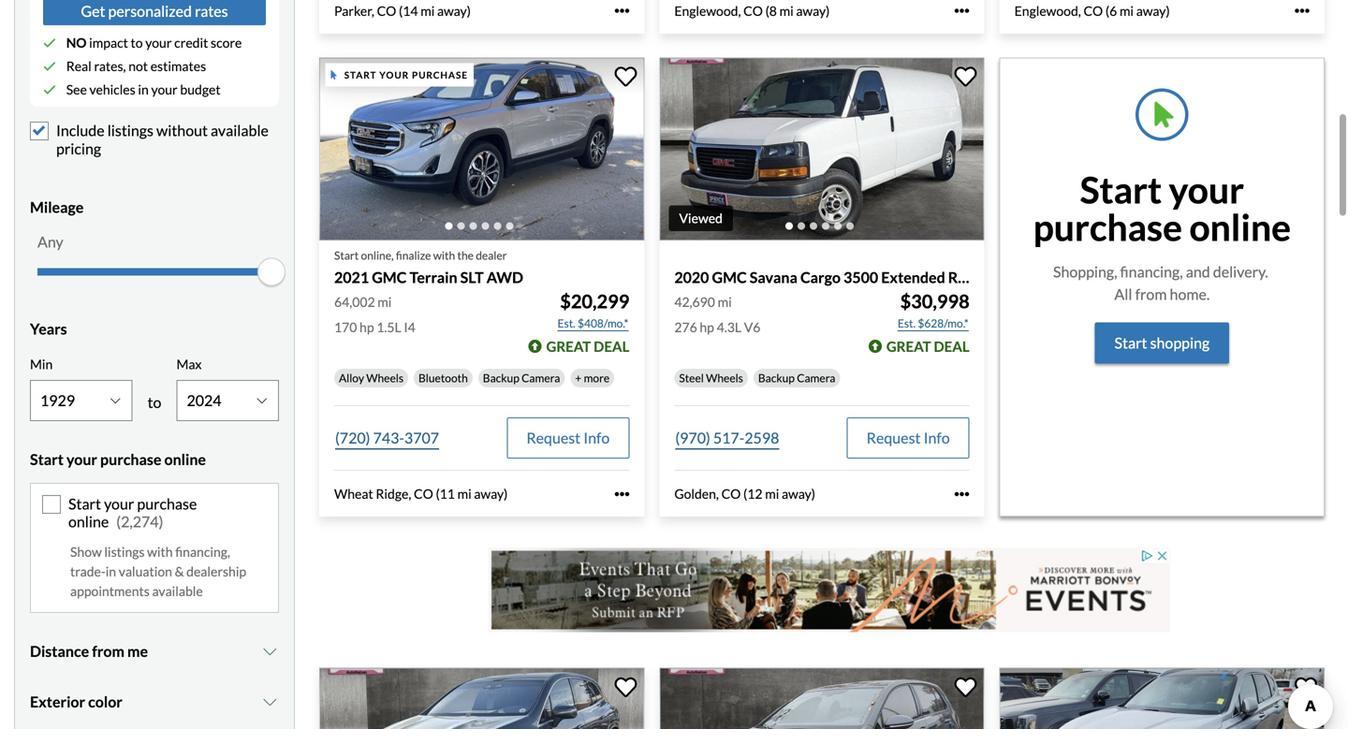 Task type: locate. For each thing, give the bounding box(es) containing it.
2 horizontal spatial ellipsis h image
[[1296, 3, 1311, 18]]

1 horizontal spatial great
[[887, 338, 932, 355]]

1 vertical spatial in
[[106, 564, 116, 580]]

2 great from the left
[[887, 338, 932, 355]]

start your purchase online
[[1034, 168, 1292, 249], [30, 450, 206, 469], [68, 495, 197, 531]]

ellipsis h image for englewood, co (6 mi away)
[[1296, 3, 1311, 18]]

backup down v6
[[759, 371, 795, 385]]

1 info from the left
[[584, 429, 610, 447]]

2 gmc from the left
[[712, 268, 747, 286]]

1 horizontal spatial camera
[[797, 371, 836, 385]]

1 horizontal spatial with
[[433, 249, 455, 262]]

0 horizontal spatial camera
[[522, 371, 560, 385]]

ellipsis h image for wheat ridge, co (11 mi away)
[[615, 487, 630, 502]]

1 wheels from the left
[[367, 371, 404, 385]]

1 vertical spatial with
[[147, 544, 173, 560]]

0 horizontal spatial online
[[68, 513, 109, 531]]

mi up 1.5l
[[378, 294, 392, 310]]

1 vertical spatial start your purchase online
[[30, 450, 206, 469]]

(970) 517-2598
[[676, 429, 780, 447]]

est. $408/mo.* button
[[557, 314, 630, 333]]

purchase
[[412, 69, 468, 81], [1034, 205, 1183, 249], [100, 450, 161, 469], [137, 495, 197, 513]]

1 horizontal spatial in
[[138, 82, 149, 98]]

get
[[81, 2, 105, 20]]

start online, finalize with the dealer 2021 gmc terrain slt awd
[[334, 249, 524, 286]]

1 horizontal spatial est.
[[898, 317, 916, 330]]

shimmering silver pearl 2022 hyundai santa fe calligraphy awd suv / crossover all-wheel drive automatic image
[[1000, 668, 1326, 730]]

start your purchase
[[344, 69, 468, 81]]

your down start your purchase online dropdown button
[[104, 495, 134, 513]]

start your purchase online up (2,274)
[[30, 450, 206, 469]]

1.5l
[[377, 319, 402, 335]]

request info button
[[507, 418, 630, 459], [847, 418, 970, 459]]

backup
[[483, 371, 520, 385], [759, 371, 795, 385]]

start inside start online, finalize with the dealer 2021 gmc terrain slt awd
[[334, 249, 359, 262]]

your down "estimates"
[[151, 82, 178, 98]]

2 englewood, from the left
[[1015, 3, 1082, 19]]

wheels
[[367, 371, 404, 385], [706, 371, 744, 385]]

exterior color
[[30, 693, 123, 712]]

gmc down online,
[[372, 268, 407, 286]]

&
[[175, 564, 184, 580]]

est. down $30,998
[[898, 317, 916, 330]]

ellipsis h image
[[615, 3, 630, 18], [955, 487, 970, 502]]

hp right 170
[[360, 319, 374, 335]]

hp right the 276
[[700, 319, 715, 335]]

0 horizontal spatial ellipsis h image
[[615, 487, 630, 502]]

1 vertical spatial financing,
[[175, 544, 230, 560]]

1 horizontal spatial wheels
[[706, 371, 744, 385]]

hp inside 64,002 mi 170 hp 1.5l i4
[[360, 319, 374, 335]]

1 deal from the left
[[594, 338, 630, 355]]

with
[[433, 249, 455, 262], [147, 544, 173, 560]]

$30,998 est. $628/mo.*
[[898, 290, 970, 330]]

est. inside $30,998 est. $628/mo.*
[[898, 317, 916, 330]]

no impact to your credit score
[[66, 35, 242, 51]]

englewood, left (8
[[675, 3, 741, 19]]

without
[[156, 121, 208, 140]]

purchase up shopping,
[[1034, 205, 1183, 249]]

0 vertical spatial available
[[211, 121, 269, 140]]

est. inside $20,299 est. $408/mo.*
[[558, 317, 576, 330]]

2 deal from the left
[[934, 338, 970, 355]]

show
[[70, 544, 102, 560]]

0 vertical spatial check image
[[43, 36, 56, 50]]

great deal down the est. $408/mo.* button
[[547, 338, 630, 355]]

co left (14
[[377, 3, 397, 19]]

backup camera left +
[[483, 371, 560, 385]]

financing, up all
[[1121, 263, 1184, 281]]

great for $30,998
[[887, 338, 932, 355]]

listings inside include listings without available pricing
[[107, 121, 154, 140]]

2 previous image image from the left
[[671, 134, 690, 164]]

in down not
[[138, 82, 149, 98]]

1 horizontal spatial online
[[164, 450, 206, 469]]

2020 gmc savana cargo 3500 extended rwd
[[675, 268, 985, 286]]

1 horizontal spatial financing,
[[1121, 263, 1184, 281]]

viewed
[[680, 210, 723, 226]]

2 great deal from the left
[[887, 338, 970, 355]]

chevron down image for distance from me
[[261, 645, 279, 660]]

2 wheels from the left
[[706, 371, 744, 385]]

gmc right 2020
[[712, 268, 747, 286]]

1 backup from the left
[[483, 371, 520, 385]]

start shopping
[[1115, 334, 1210, 352]]

0 horizontal spatial ellipsis h image
[[615, 3, 630, 18]]

2 vertical spatial start your purchase online
[[68, 495, 197, 531]]

gmc
[[372, 268, 407, 286], [712, 268, 747, 286]]

2 request info from the left
[[867, 429, 950, 447]]

1 horizontal spatial info
[[924, 429, 950, 447]]

1 camera from the left
[[522, 371, 560, 385]]

deal
[[594, 338, 630, 355], [934, 338, 970, 355]]

more
[[584, 371, 610, 385]]

1 horizontal spatial to
[[148, 393, 162, 412]]

ellipsis h image for parker, co (14 mi away)
[[615, 3, 630, 18]]

backup camera
[[483, 371, 560, 385], [759, 371, 836, 385]]

deal down $408/mo.*
[[594, 338, 630, 355]]

1 vertical spatial available
[[152, 584, 203, 600]]

englewood, left (6
[[1015, 3, 1082, 19]]

1 horizontal spatial from
[[1136, 285, 1168, 304]]

0 vertical spatial to
[[131, 35, 143, 51]]

to up the real rates, not estimates
[[131, 35, 143, 51]]

2 est. from the left
[[898, 317, 916, 330]]

+
[[575, 371, 582, 385]]

1 vertical spatial check image
[[43, 83, 56, 96]]

available down budget
[[211, 121, 269, 140]]

request info for 3707
[[527, 429, 610, 447]]

start inside button
[[1115, 334, 1148, 352]]

0 horizontal spatial backup camera
[[483, 371, 560, 385]]

1 vertical spatial chevron down image
[[261, 695, 279, 710]]

2 vertical spatial online
[[68, 513, 109, 531]]

1 horizontal spatial previous image image
[[671, 134, 690, 164]]

request info button for (720) 743-3707
[[507, 418, 630, 459]]

0 horizontal spatial from
[[92, 643, 125, 661]]

(12
[[744, 486, 763, 502]]

1 horizontal spatial request
[[867, 429, 921, 447]]

1 backup camera from the left
[[483, 371, 560, 385]]

hp inside 42,690 mi 276 hp 4.3l v6
[[700, 319, 715, 335]]

request
[[527, 429, 581, 447], [867, 429, 921, 447]]

from inside shopping, financing, and delivery. all from home.
[[1136, 285, 1168, 304]]

0 horizontal spatial to
[[131, 35, 143, 51]]

0 horizontal spatial with
[[147, 544, 173, 560]]

chevron down image inside "exterior color" dropdown button
[[261, 695, 279, 710]]

0 vertical spatial with
[[433, 249, 455, 262]]

from right all
[[1136, 285, 1168, 304]]

start your purchase online down start your purchase online dropdown button
[[68, 495, 197, 531]]

1 horizontal spatial backup camera
[[759, 371, 836, 385]]

check image down check image
[[43, 83, 56, 96]]

great for $20,299
[[547, 338, 591, 355]]

3707
[[405, 429, 439, 447]]

check image up check image
[[43, 36, 56, 50]]

englewood,
[[675, 3, 741, 19], [1015, 3, 1082, 19]]

1 horizontal spatial request info
[[867, 429, 950, 447]]

2 chevron down image from the top
[[261, 695, 279, 710]]

previous image image down mouse pointer image
[[331, 134, 349, 164]]

1 hp from the left
[[360, 319, 374, 335]]

1 horizontal spatial englewood,
[[1015, 3, 1082, 19]]

mi right (6
[[1120, 3, 1134, 19]]

co for englewood, co (6 mi away)
[[1084, 3, 1104, 19]]

start your purchase online inside dropdown button
[[30, 450, 206, 469]]

1 request info button from the left
[[507, 418, 630, 459]]

0 horizontal spatial deal
[[594, 338, 630, 355]]

1 horizontal spatial deal
[[934, 338, 970, 355]]

real
[[66, 58, 92, 74]]

deal down $628/mo.*
[[934, 338, 970, 355]]

1 request from the left
[[527, 429, 581, 447]]

0 horizontal spatial request
[[527, 429, 581, 447]]

2 horizontal spatial online
[[1190, 205, 1292, 249]]

in up appointments
[[106, 564, 116, 580]]

listings up valuation
[[104, 544, 145, 560]]

0 horizontal spatial great
[[547, 338, 591, 355]]

available down &
[[152, 584, 203, 600]]

mi right (14
[[421, 3, 435, 19]]

2 next image image from the left
[[955, 134, 974, 164]]

wheels right 'steel' on the right
[[706, 371, 744, 385]]

distance from me
[[30, 643, 148, 661]]

0 vertical spatial ellipsis h image
[[615, 3, 630, 18]]

mouse pointer image
[[331, 70, 337, 80]]

appointments
[[70, 584, 150, 600]]

2 camera from the left
[[797, 371, 836, 385]]

co for englewood, co (8 mi away)
[[744, 3, 763, 19]]

financing,
[[1121, 263, 1184, 281], [175, 544, 230, 560]]

ellipsis h image
[[955, 3, 970, 18], [1296, 3, 1311, 18], [615, 487, 630, 502]]

shopping,
[[1054, 263, 1118, 281]]

away) right the (12
[[782, 486, 816, 502]]

1 horizontal spatial available
[[211, 121, 269, 140]]

golden,
[[675, 486, 719, 502]]

2 request info button from the left
[[847, 418, 970, 459]]

0 horizontal spatial in
[[106, 564, 116, 580]]

4.3l
[[717, 319, 742, 335]]

1 horizontal spatial next image image
[[955, 134, 974, 164]]

0 horizontal spatial gmc
[[372, 268, 407, 286]]

great deal down est. $628/mo.* button
[[887, 338, 970, 355]]

distance
[[30, 643, 89, 661]]

shopping
[[1151, 334, 1210, 352]]

in
[[138, 82, 149, 98], [106, 564, 116, 580]]

0 horizontal spatial est.
[[558, 317, 576, 330]]

your inside dropdown button
[[66, 450, 97, 469]]

to up start your purchase online dropdown button
[[148, 393, 162, 412]]

englewood, co (6 mi away)
[[1015, 3, 1171, 19]]

listings down see vehicles in your budget
[[107, 121, 154, 140]]

available inside show listings with financing, trade-in valuation & dealership appointments available
[[152, 584, 203, 600]]

financing, up dealership
[[175, 544, 230, 560]]

deal for $20,299
[[594, 338, 630, 355]]

1 horizontal spatial hp
[[700, 319, 715, 335]]

min
[[30, 356, 53, 372]]

away) for parker, co (14 mi away)
[[437, 3, 471, 19]]

1 vertical spatial from
[[92, 643, 125, 661]]

from
[[1136, 285, 1168, 304], [92, 643, 125, 661]]

in inside show listings with financing, trade-in valuation & dealership appointments available
[[106, 564, 116, 580]]

0 horizontal spatial backup
[[483, 371, 520, 385]]

1 next image image from the left
[[615, 134, 634, 164]]

1 request info from the left
[[527, 429, 610, 447]]

previous image image
[[331, 134, 349, 164], [671, 134, 690, 164]]

0 horizontal spatial hp
[[360, 319, 374, 335]]

request for 2598
[[867, 429, 921, 447]]

2021
[[334, 268, 369, 286]]

check image
[[43, 60, 56, 73]]

backup right the bluetooth
[[483, 371, 520, 385]]

away) right (6
[[1137, 3, 1171, 19]]

golden, co (12 mi away)
[[675, 486, 816, 502]]

1 vertical spatial online
[[164, 450, 206, 469]]

check image
[[43, 36, 56, 50], [43, 83, 56, 96]]

hp for $20,299
[[360, 319, 374, 335]]

1 great deal from the left
[[547, 338, 630, 355]]

1 englewood, from the left
[[675, 3, 741, 19]]

2 backup camera from the left
[[759, 371, 836, 385]]

request info button for (970) 517-2598
[[847, 418, 970, 459]]

1 horizontal spatial ellipsis h image
[[955, 487, 970, 502]]

great up +
[[547, 338, 591, 355]]

wheat
[[334, 486, 373, 502]]

co left the (12
[[722, 486, 741, 502]]

1 horizontal spatial backup
[[759, 371, 795, 385]]

chevron down image
[[261, 645, 279, 660], [261, 695, 279, 710]]

englewood, for englewood, co (8 mi away)
[[675, 3, 741, 19]]

me
[[127, 643, 148, 661]]

with up valuation
[[147, 544, 173, 560]]

mi up 4.3l on the right top of page
[[718, 294, 732, 310]]

1 gmc from the left
[[372, 268, 407, 286]]

real rates, not estimates
[[66, 58, 206, 74]]

steel wheels
[[679, 371, 744, 385]]

wheat ridge, co (11 mi away)
[[334, 486, 508, 502]]

chevron down image inside the distance from me dropdown button
[[261, 645, 279, 660]]

previous image image up viewed
[[671, 134, 690, 164]]

1 horizontal spatial request info button
[[847, 418, 970, 459]]

0 horizontal spatial request info
[[527, 429, 610, 447]]

co for golden, co (12 mi away)
[[722, 486, 741, 502]]

listings inside show listings with financing, trade-in valuation & dealership appointments available
[[104, 544, 145, 560]]

include
[[56, 121, 105, 140]]

your up show
[[66, 450, 97, 469]]

mi inside 42,690 mi 276 hp 4.3l v6
[[718, 294, 732, 310]]

see
[[66, 82, 87, 98]]

0 vertical spatial chevron down image
[[261, 645, 279, 660]]

est. for $20,299
[[558, 317, 576, 330]]

0 vertical spatial online
[[1190, 205, 1292, 249]]

credit
[[174, 35, 208, 51]]

previous image image for start online, finalize with the dealer
[[331, 134, 349, 164]]

next image image
[[615, 134, 634, 164], [955, 134, 974, 164]]

online,
[[361, 249, 394, 262]]

request info
[[527, 429, 610, 447], [867, 429, 950, 447]]

wheels right alloy
[[367, 371, 404, 385]]

0 horizontal spatial info
[[584, 429, 610, 447]]

0 horizontal spatial great deal
[[547, 338, 630, 355]]

start your purchase online up and on the top of page
[[1034, 168, 1292, 249]]

your
[[145, 35, 172, 51], [380, 69, 409, 81], [151, 82, 178, 98], [1170, 168, 1245, 212], [66, 450, 97, 469], [104, 495, 134, 513]]

0 vertical spatial listings
[[107, 121, 154, 140]]

est. down $20,299
[[558, 317, 576, 330]]

0 vertical spatial financing,
[[1121, 263, 1184, 281]]

0 horizontal spatial previous image image
[[331, 134, 349, 164]]

mi right the (12
[[766, 486, 780, 502]]

1 previous image image from the left
[[331, 134, 349, 164]]

276
[[675, 319, 698, 335]]

savana
[[750, 268, 798, 286]]

away) right (14
[[437, 3, 471, 19]]

purchase up (2,274)
[[100, 450, 161, 469]]

0 horizontal spatial available
[[152, 584, 203, 600]]

deal for $30,998
[[934, 338, 970, 355]]

2 hp from the left
[[700, 319, 715, 335]]

co left (6
[[1084, 3, 1104, 19]]

0 vertical spatial in
[[138, 82, 149, 98]]

start shopping button
[[1096, 323, 1230, 364]]

1 chevron down image from the top
[[261, 645, 279, 660]]

2 info from the left
[[924, 429, 950, 447]]

alloy
[[339, 371, 364, 385]]

2 request from the left
[[867, 429, 921, 447]]

517-
[[714, 429, 745, 447]]

1 est. from the left
[[558, 317, 576, 330]]

listings
[[107, 121, 154, 140], [104, 544, 145, 560]]

mi
[[421, 3, 435, 19], [780, 3, 794, 19], [1120, 3, 1134, 19], [378, 294, 392, 310], [718, 294, 732, 310], [458, 486, 472, 502], [766, 486, 780, 502]]

great down est. $628/mo.* button
[[887, 338, 932, 355]]

get personalized rates button
[[43, 0, 266, 25]]

1 vertical spatial listings
[[104, 544, 145, 560]]

0 horizontal spatial financing,
[[175, 544, 230, 560]]

1 horizontal spatial gmc
[[712, 268, 747, 286]]

listings for with
[[104, 544, 145, 560]]

advertisement region
[[489, 549, 1171, 633]]

backup camera down v6
[[759, 371, 836, 385]]

0 horizontal spatial englewood,
[[675, 3, 741, 19]]

$628/mo.*
[[918, 317, 969, 330]]

with left the
[[433, 249, 455, 262]]

0 vertical spatial from
[[1136, 285, 1168, 304]]

available inside include listings without available pricing
[[211, 121, 269, 140]]

shopping, financing, and delivery. all from home.
[[1054, 263, 1272, 304]]

1 vertical spatial ellipsis h image
[[955, 487, 970, 502]]

1 horizontal spatial great deal
[[887, 338, 970, 355]]

0 horizontal spatial request info button
[[507, 418, 630, 459]]

away) right (8
[[797, 3, 830, 19]]

away) for englewood, co (8 mi away)
[[797, 3, 830, 19]]

i4
[[404, 319, 416, 335]]

0 horizontal spatial next image image
[[615, 134, 634, 164]]

1 vertical spatial to
[[148, 393, 162, 412]]

1 great from the left
[[547, 338, 591, 355]]

start
[[344, 69, 377, 81], [1081, 168, 1163, 212], [334, 249, 359, 262], [1115, 334, 1148, 352], [30, 450, 64, 469], [68, 495, 101, 513]]

from left the me
[[92, 643, 125, 661]]

(720) 743-3707 button
[[334, 418, 440, 459]]

1 horizontal spatial ellipsis h image
[[955, 3, 970, 18]]

0 horizontal spatial wheels
[[367, 371, 404, 385]]

delivery.
[[1214, 263, 1269, 281]]

est.
[[558, 317, 576, 330], [898, 317, 916, 330]]

co left (8
[[744, 3, 763, 19]]

(14
[[399, 3, 418, 19]]



Task type: vqa. For each thing, say whether or not it's contained in the screenshot.
listings within the the Include listings without available pricing
yes



Task type: describe. For each thing, give the bounding box(es) containing it.
v6
[[744, 319, 761, 335]]

(720) 743-3707
[[335, 429, 439, 447]]

away) for englewood, co (6 mi away)
[[1137, 3, 1171, 19]]

rates
[[195, 2, 228, 20]]

hp for $30,998
[[700, 319, 715, 335]]

listings for without
[[107, 121, 154, 140]]

next image image for start online, finalize with the dealer
[[615, 134, 634, 164]]

$408/mo.*
[[578, 317, 629, 330]]

743-
[[373, 429, 405, 447]]

selenite grey metallic 2023 mercedes-benz eqs suv 580 4matic awd suv / crossover all-wheel drive automatic image
[[319, 668, 645, 730]]

(970)
[[676, 429, 711, 447]]

summit white 2020 gmc savana cargo 3500 extended rwd van rear-wheel drive automatic image
[[660, 58, 985, 241]]

no
[[66, 35, 87, 51]]

request for 3707
[[527, 429, 581, 447]]

2 check image from the top
[[43, 83, 56, 96]]

purchase inside dropdown button
[[100, 450, 161, 469]]

score
[[211, 35, 242, 51]]

exterior
[[30, 693, 85, 712]]

your up and on the top of page
[[1170, 168, 1245, 212]]

2 backup from the left
[[759, 371, 795, 385]]

est. $628/mo.* button
[[897, 314, 970, 333]]

away) right (11
[[474, 486, 508, 502]]

ridge,
[[376, 486, 412, 502]]

1 check image from the top
[[43, 36, 56, 50]]

finalize
[[396, 249, 431, 262]]

(11
[[436, 486, 455, 502]]

request info for 2598
[[867, 429, 950, 447]]

away) for golden, co (12 mi away)
[[782, 486, 816, 502]]

parker,
[[334, 3, 375, 19]]

ellipsis h image for englewood, co (8 mi away)
[[955, 3, 970, 18]]

trade-
[[70, 564, 106, 580]]

2598
[[745, 429, 780, 447]]

co left (11
[[414, 486, 433, 502]]

mi right (11
[[458, 486, 472, 502]]

purchase down start your purchase online dropdown button
[[137, 495, 197, 513]]

and
[[1187, 263, 1211, 281]]

wheels for alloy wheels
[[367, 371, 404, 385]]

the
[[458, 249, 474, 262]]

start your purchase online button
[[30, 436, 279, 483]]

quicksilver metallic 2021 gmc terrain slt awd suv / crossover four-wheel drive 9-speed automatic image
[[319, 58, 645, 241]]

impact
[[89, 35, 128, 51]]

home.
[[1171, 285, 1211, 304]]

next image image for 2020 gmc savana cargo 3500 extended rwd
[[955, 134, 974, 164]]

awd
[[487, 268, 524, 286]]

dark iron blue metallic 2020 volkswagen golf gti 2.0t s 4-door fwd hatchback front-wheel drive 7-speed automatic image
[[660, 668, 985, 730]]

wheels for steel wheels
[[706, 371, 744, 385]]

distance from me button
[[30, 629, 279, 676]]

(6
[[1106, 3, 1118, 19]]

max
[[177, 356, 202, 372]]

estimates
[[151, 58, 206, 74]]

rates,
[[94, 58, 126, 74]]

budget
[[180, 82, 221, 98]]

pricing
[[56, 139, 101, 158]]

64,002
[[334, 294, 375, 310]]

start inside dropdown button
[[30, 450, 64, 469]]

vehicles
[[89, 82, 136, 98]]

chevron down image for exterior color
[[261, 695, 279, 710]]

3500
[[844, 268, 879, 286]]

mi right (8
[[780, 3, 794, 19]]

financing, inside show listings with financing, trade-in valuation & dealership appointments available
[[175, 544, 230, 560]]

co for parker, co (14 mi away)
[[377, 3, 397, 19]]

with inside show listings with financing, trade-in valuation & dealership appointments available
[[147, 544, 173, 560]]

great deal for $30,998
[[887, 338, 970, 355]]

englewood, for englewood, co (6 mi away)
[[1015, 3, 1082, 19]]

valuation
[[119, 564, 172, 580]]

color
[[88, 693, 123, 712]]

include listings without available pricing
[[56, 121, 269, 158]]

previous image image for 2020 gmc savana cargo 3500 extended rwd
[[671, 134, 690, 164]]

cargo
[[801, 268, 841, 286]]

years
[[30, 320, 67, 338]]

online inside start your purchase online dropdown button
[[164, 450, 206, 469]]

parker, co (14 mi away)
[[334, 3, 471, 19]]

get personalized rates
[[81, 2, 228, 20]]

all
[[1115, 285, 1133, 304]]

$30,998
[[901, 290, 970, 313]]

exterior color button
[[30, 679, 279, 726]]

info for (720) 743-3707
[[584, 429, 610, 447]]

bluetooth
[[419, 371, 468, 385]]

2020
[[675, 268, 710, 286]]

(8
[[766, 3, 777, 19]]

42,690 mi 276 hp 4.3l v6
[[675, 294, 761, 335]]

rwd
[[949, 268, 985, 286]]

42,690
[[675, 294, 716, 310]]

extended
[[882, 268, 946, 286]]

not
[[129, 58, 148, 74]]

ellipsis h image for golden, co (12 mi away)
[[955, 487, 970, 502]]

0 vertical spatial start your purchase online
[[1034, 168, 1292, 249]]

(970) 517-2598 button
[[675, 418, 781, 459]]

alloy wheels
[[339, 371, 404, 385]]

purchase down (14
[[412, 69, 468, 81]]

years button
[[30, 306, 279, 353]]

(720)
[[335, 429, 370, 447]]

(2,274)
[[116, 513, 163, 531]]

est. for $30,998
[[898, 317, 916, 330]]

financing, inside shopping, financing, and delivery. all from home.
[[1121, 263, 1184, 281]]

mi inside 64,002 mi 170 hp 1.5l i4
[[378, 294, 392, 310]]

great deal for $20,299
[[547, 338, 630, 355]]

dealership
[[187, 564, 246, 580]]

mileage
[[30, 198, 84, 216]]

terrain
[[410, 268, 458, 286]]

from inside dropdown button
[[92, 643, 125, 661]]

steel
[[679, 371, 704, 385]]

info for (970) 517-2598
[[924, 429, 950, 447]]

gmc inside start online, finalize with the dealer 2021 gmc terrain slt awd
[[372, 268, 407, 286]]

with inside start online, finalize with the dealer 2021 gmc terrain slt awd
[[433, 249, 455, 262]]

personalized
[[108, 2, 192, 20]]

dealer
[[476, 249, 507, 262]]

your right mouse pointer image
[[380, 69, 409, 81]]

$20,299 est. $408/mo.*
[[558, 290, 630, 330]]

+ more
[[575, 371, 610, 385]]

your down get personalized rates button
[[145, 35, 172, 51]]

$20,299
[[560, 290, 630, 313]]



